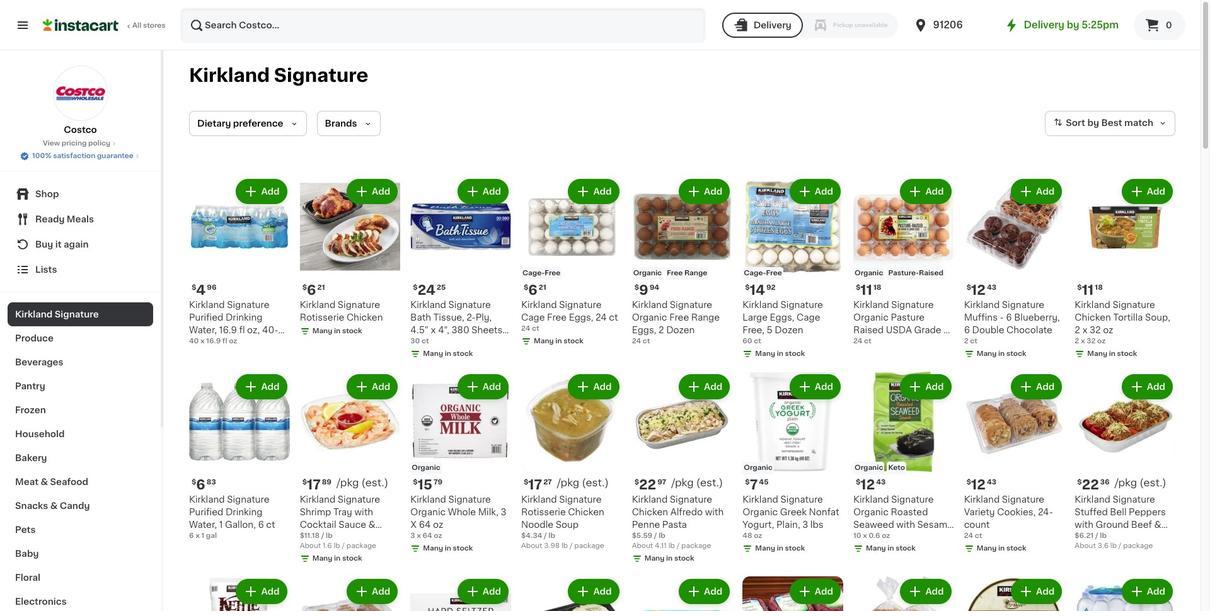 Task type: describe. For each thing, give the bounding box(es) containing it.
guarantee
[[97, 153, 134, 160]]

kirkland signature organic roasted seaweed with sesame oil, 0.60 oz, 10 ct
[[854, 496, 954, 543]]

16.9 inside kirkland signature purified drinking water, 16.9 fl oz, 40- count
[[219, 326, 237, 335]]

product group containing 7
[[743, 372, 844, 557]]

$ for kirkland signature bath tissue, 2-ply, 4.5" x 4", 380 sheets, 30 ct
[[413, 284, 418, 291]]

$22.36 per package (estimated) element
[[1075, 478, 1176, 494]]

keto
[[889, 465, 906, 472]]

kirkland signature rotisserie chicken noodle soup $4.34 / lb about 3.98 lb / package
[[522, 496, 605, 550]]

bakery link
[[8, 447, 153, 470]]

whole
[[448, 509, 476, 517]]

signature for ct
[[559, 301, 602, 309]]

ct inside 'kirkland signature organic free range eggs, 2 dozen 24 ct'
[[643, 338, 650, 345]]

stock for kirkland signature organic greek nonfat yogurt, plain, 3 lbs
[[786, 546, 805, 553]]

$22.97 per package (estimated) element
[[632, 478, 733, 494]]

1 vertical spatial 64
[[423, 533, 432, 540]]

$6.21 / lb about 3.6 lb / package
[[1075, 533, 1154, 550]]

organic up 94
[[634, 270, 662, 277]]

with inside kirkland signature stuffed bell peppers with ground beef & rice
[[1075, 521, 1094, 530]]

greek
[[781, 509, 807, 517]]

lb up 3.98
[[549, 533, 556, 540]]

yogurt,
[[743, 521, 775, 530]]

package inside kirkland signature rotisserie chicken noodle soup $4.34 / lb about 3.98 lb / package
[[575, 543, 605, 550]]

many in stock for kirkland signature variety cookies, 24- count
[[977, 546, 1027, 553]]

lb up '4.11' at the bottom right
[[659, 533, 666, 540]]

cage- for 6
[[523, 270, 545, 277]]

11 for kirkland signature chicken tortilla soup, 2 x 32 oz
[[1083, 284, 1094, 297]]

0 vertical spatial 64
[[419, 521, 431, 530]]

count inside kirkland signature variety cookies, 24- count 24 ct
[[965, 521, 990, 530]]

x inside kirkland signature organic whole milk, 3 x 64 oz 3 x 64 oz
[[417, 533, 421, 540]]

again
[[64, 240, 89, 249]]

6 left gal
[[189, 533, 194, 540]]

$ 22 97 /pkg (est.)
[[635, 478, 724, 492]]

12 for kirkland signature variety cookies, 24- count
[[972, 479, 986, 492]]

in for kirkland signature organic greek nonfat yogurt, plain, 3 lbs
[[777, 546, 784, 553]]

package inside $6.21 / lb about 3.6 lb / package
[[1124, 543, 1154, 550]]

range inside 'kirkland signature organic free range eggs, 2 dozen 24 ct'
[[692, 313, 720, 322]]

$ for kirkland signature rotisserie chicken
[[302, 284, 307, 291]]

delivery by 5:25pm
[[1025, 20, 1119, 30]]

many for kirkland signature muffins - 6 blueberry, 6 double chocolate
[[977, 350, 997, 357]]

best match
[[1102, 119, 1154, 128]]

1.6
[[323, 543, 332, 550]]

kirkland for ct
[[522, 301, 557, 309]]

17 for $ 17 27 /pkg (est.)
[[529, 479, 542, 492]]

many for kirkland signature large eggs, cage free, 5 dozen
[[756, 350, 776, 357]]

signature for $4.34
[[559, 496, 602, 505]]

$ 12 43 for kirkland signature organic roasted seaweed with sesame oil, 0.60 oz, 10 ct
[[856, 479, 886, 492]]

100%
[[32, 153, 51, 160]]

baby link
[[8, 542, 153, 566]]

eggs, inside kirkland signature cage free eggs, 24 ct 24 ct
[[569, 313, 594, 322]]

signature for 4.5"
[[449, 301, 491, 309]]

$ 14 92
[[746, 284, 776, 297]]

97
[[658, 480, 667, 486]]

/pkg for $ 22 97 /pkg (est.)
[[672, 478, 694, 488]]

view pricing policy
[[43, 140, 110, 147]]

/ right 3.6
[[1119, 543, 1122, 550]]

many down '4.11' at the bottom right
[[645, 556, 665, 563]]

Search field
[[182, 9, 705, 42]]

$ inside $ 17 89 /pkg (est.)
[[302, 480, 307, 486]]

product group containing 14
[[743, 177, 844, 362]]

pets
[[15, 526, 36, 535]]

cookies,
[[998, 509, 1036, 517]]

17 for $ 17 89 /pkg (est.)
[[307, 479, 321, 492]]

dietary preference button
[[189, 111, 307, 136]]

x inside kirkland signature purified drinking water, 1 gallon, 6 ct 6 x 1 gal
[[196, 533, 200, 540]]

lb up 3.6
[[1101, 533, 1107, 540]]

policy
[[88, 140, 110, 147]]

ct inside kirkland signature organic pasture raised usda grade a eggs, 24 ct
[[894, 338, 903, 347]]

0 horizontal spatial 1
[[201, 533, 204, 540]]

/ right 3.98
[[570, 543, 573, 550]]

24 inside kirkland signature organic pasture raised usda grade a eggs, 24 ct
[[881, 338, 892, 347]]

chicken inside kirkland signature chicken alfredo with penne pasta $5.59 / lb about 4.11 lb / package
[[632, 509, 669, 517]]

10 inside the kirkland signature organic roasted seaweed with sesame oil, 0.60 oz, 10 ct
[[908, 534, 918, 543]]

peppers
[[1130, 509, 1167, 517]]

15
[[418, 479, 433, 492]]

frozen
[[15, 406, 46, 415]]

$ for kirkland signature organic greek nonfat yogurt, plain, 3 lbs
[[746, 480, 750, 486]]

about inside kirkland signature chicken alfredo with penne pasta $5.59 / lb about 4.11 lb / package
[[632, 543, 653, 550]]

24 inside 'kirkland signature organic free range eggs, 2 dozen 24 ct'
[[632, 338, 641, 345]]

kirkland for gallon,
[[189, 496, 225, 505]]

43 for kirkland signature muffins - 6 blueberry, 6 double chocolate
[[988, 284, 997, 291]]

5:25pm
[[1082, 20, 1119, 30]]

frozen link
[[8, 399, 153, 423]]

$6.21
[[1075, 533, 1094, 540]]

free inside 'kirkland signature organic free range eggs, 2 dozen 24 ct'
[[670, 313, 689, 322]]

lb right 1.6
[[334, 543, 340, 550]]

free inside kirkland signature cage free eggs, 24 ct 24 ct
[[547, 313, 567, 322]]

/ up '4.11' at the bottom right
[[655, 533, 657, 540]]

many in stock for kirkland signature organic greek nonfat yogurt, plain, 3 lbs
[[756, 546, 805, 553]]

signature for 6
[[1003, 301, 1045, 309]]

soup
[[556, 521, 579, 530]]

cocktail
[[300, 521, 337, 530]]

$ for kirkland signature organic whole milk, 3 x 64 oz
[[413, 480, 418, 486]]

-
[[1001, 313, 1005, 322]]

pets link
[[8, 518, 153, 542]]

match
[[1125, 119, 1154, 128]]

nonfat
[[809, 509, 840, 517]]

/ up 3.6
[[1096, 533, 1099, 540]]

signature for 24
[[1003, 496, 1045, 505]]

stock down kirkland signature rotisserie chicken
[[342, 328, 362, 335]]

best
[[1102, 119, 1123, 128]]

kirkland signature shrimp tray with cocktail sauce & lemon
[[300, 496, 380, 543]]

1 horizontal spatial 1
[[219, 521, 223, 530]]

many in stock down '4.11' at the bottom right
[[645, 556, 695, 563]]

all
[[132, 22, 141, 29]]

$ 9 94
[[635, 284, 660, 297]]

96
[[207, 284, 217, 291]]

6 down muffins
[[965, 326, 971, 335]]

organic keto
[[855, 465, 906, 472]]

stock down pasta
[[675, 556, 695, 563]]

$ for kirkland signature muffins - 6 blueberry, 6 double chocolate
[[967, 284, 972, 291]]

9
[[639, 284, 649, 297]]

household
[[15, 430, 65, 439]]

plain,
[[777, 521, 801, 530]]

delivery for delivery
[[754, 21, 792, 30]]

count inside kirkland signature purified drinking water, 16.9 fl oz, 40- count
[[189, 338, 215, 347]]

$ for kirkland signature purified drinking water, 1 gallon, 6 ct
[[192, 480, 196, 486]]

organic left pasture-
[[855, 270, 884, 277]]

kirkland for x
[[411, 496, 446, 505]]

kirkland inside kirkland signature rotisserie chicken
[[300, 301, 336, 309]]

eggs, inside 'kirkland signature organic free range eggs, 2 dozen 24 ct'
[[632, 326, 657, 335]]

ct inside kirkland signature purified drinking water, 1 gallon, 6 ct 6 x 1 gal
[[266, 521, 275, 530]]

0.6
[[869, 533, 881, 540]]

signature for x
[[1113, 301, 1156, 309]]

lb right '4.11' at the bottom right
[[669, 543, 675, 550]]

ct inside kirkland signature variety cookies, 24- count 24 ct
[[975, 533, 983, 540]]

12 for kirkland signature muffins - 6 blueberry, 6 double chocolate
[[972, 284, 986, 297]]

2 inside 'kirkland signature organic free range eggs, 2 dozen 24 ct'
[[659, 326, 664, 335]]

dozen for eggs,
[[775, 326, 804, 335]]

22 for $ 22 97 /pkg (est.)
[[639, 479, 657, 492]]

candy
[[60, 502, 90, 511]]

3.6
[[1098, 543, 1109, 550]]

kirkland for ground
[[1075, 496, 1111, 505]]

lb right 3.98
[[562, 543, 568, 550]]

signature for 2
[[670, 301, 713, 309]]

cage inside kirkland signature cage free eggs, 24 ct 24 ct
[[522, 313, 545, 322]]

many for kirkland signature organic greek nonfat yogurt, plain, 3 lbs
[[756, 546, 776, 553]]

$ for kirkland signature purified drinking water, 16.9 fl oz, 40- count
[[192, 284, 196, 291]]

kirkland for grade
[[854, 301, 890, 309]]

many for kirkland signature variety cookies, 24- count
[[977, 546, 997, 553]]

many down 1.6
[[313, 556, 333, 563]]

/ right 1.6
[[342, 543, 345, 550]]

organic inside kirkland signature organic pasture raised usda grade a eggs, 24 ct
[[854, 313, 889, 322]]

$ for kirkland signature organic free range eggs, 2 dozen
[[635, 284, 639, 291]]

kirkland signature organic free range eggs, 2 dozen 24 ct
[[632, 301, 720, 345]]

many in stock down 1.6
[[313, 556, 362, 563]]

in down kirkland signature rotisserie chicken
[[334, 328, 341, 335]]

bath
[[411, 313, 431, 322]]

oz, inside kirkland signature purified drinking water, 16.9 fl oz, 40- count
[[247, 326, 260, 335]]

2-
[[467, 313, 476, 322]]

many down kirkland signature rotisserie chicken
[[313, 328, 333, 335]]

dietary
[[197, 119, 231, 128]]

product group containing 15
[[411, 372, 511, 557]]

many in stock for kirkland signature chicken tortilla soup, 2 x 32 oz
[[1088, 350, 1138, 357]]

raised inside kirkland signature organic pasture raised usda grade a eggs, 24 ct
[[854, 326, 884, 335]]

gal
[[206, 533, 217, 540]]

0
[[1167, 21, 1173, 30]]

produce
[[15, 334, 54, 343]]

instacart logo image
[[43, 18, 119, 33]]

about inside $11.18 / lb about 1.6 lb / package
[[300, 543, 321, 550]]

1 vertical spatial 16.9
[[206, 338, 221, 345]]

kirkland signature variety cookies, 24- count 24 ct
[[965, 496, 1054, 540]]

$ 6 21 for kirkland signature rotisserie chicken
[[302, 284, 325, 297]]

sauce
[[339, 521, 366, 530]]

cage inside kirkland signature large eggs, cage free, 5 dozen 60 ct
[[797, 313, 821, 322]]

$5.59
[[632, 533, 653, 540]]

6 left 83
[[196, 479, 205, 492]]

$ for kirkland signature organic roasted seaweed with sesame oil, 0.60 oz, 10 ct
[[856, 480, 861, 486]]

$ 6 83
[[192, 479, 216, 492]]

rice
[[1075, 534, 1095, 543]]

ply,
[[476, 313, 492, 322]]

cage- for 14
[[744, 270, 767, 277]]

0 horizontal spatial kirkland signature
[[15, 310, 99, 319]]

with inside 'kirkland signature shrimp tray with cocktail sauce & lemon'
[[355, 509, 373, 517]]

seafood
[[50, 478, 88, 487]]

stock for kirkland signature cage free eggs, 24 ct
[[564, 338, 584, 345]]

1 vertical spatial fl
[[223, 338, 227, 345]]

a
[[944, 326, 951, 335]]

kirkland for 6
[[965, 301, 1000, 309]]

all stores link
[[43, 8, 166, 43]]

view
[[43, 140, 60, 147]]

$11.18
[[300, 533, 320, 540]]

kirkland signature stuffed bell peppers with ground beef & rice
[[1075, 496, 1167, 543]]

pantry link
[[8, 375, 153, 399]]

kirkland signature purified drinking water, 1 gallon, 6 ct 6 x 1 gal
[[189, 496, 275, 540]]

service type group
[[723, 13, 898, 38]]

kirkland signature chicken tortilla soup, 2 x 32 oz 2 x 32 oz
[[1075, 301, 1171, 345]]

$ inside $ 22 97 /pkg (est.)
[[635, 480, 639, 486]]

stock for kirkland signature organic whole milk, 3 x 64 oz
[[453, 546, 473, 553]]

kirkland for sauce
[[300, 496, 336, 505]]

organic up 15
[[412, 465, 441, 472]]

6 up kirkland signature rotisserie chicken
[[307, 284, 316, 297]]

/ right '4.11' at the bottom right
[[677, 543, 680, 550]]

kirkland signature bath tissue, 2-ply, 4.5" x 4", 380 sheets, 30 ct
[[411, 301, 505, 347]]

delivery button
[[723, 13, 803, 38]]

dietary preference
[[197, 119, 284, 128]]

6 right gallon,
[[258, 521, 264, 530]]

in for kirkland signature large eggs, cage free, 5 dozen
[[777, 350, 784, 357]]

pasta
[[663, 521, 687, 530]]

x inside kirkland signature bath tissue, 2-ply, 4.5" x 4", 380 sheets, 30 ct
[[431, 326, 436, 335]]

(est.) for $ 22 97 /pkg (est.)
[[697, 478, 724, 488]]

chicken inside kirkland signature rotisserie chicken noodle soup $4.34 / lb about 3.98 lb / package
[[568, 509, 605, 517]]

/ up 1.6
[[321, 533, 324, 540]]

$17.89 per package (estimated) element
[[300, 478, 401, 494]]

many for kirkland signature organic roasted seaweed with sesame oil, 0.60 oz, 10 ct
[[867, 546, 887, 553]]

water, for count
[[189, 326, 217, 335]]

lb up 1.6
[[326, 533, 333, 540]]

kirkland for 4.5"
[[411, 301, 446, 309]]

18 for kirkland signature organic pasture raised usda grade a eggs, 24 ct
[[874, 284, 882, 291]]

7
[[750, 479, 758, 492]]

$ 6 21 for kirkland signature cage free eggs, 24 ct
[[524, 284, 547, 297]]

$ 17 89 /pkg (est.)
[[302, 478, 389, 492]]

signature for gallon,
[[227, 496, 270, 505]]

$ 17 27 /pkg (est.)
[[524, 478, 609, 492]]

package inside $11.18 / lb about 1.6 lb / package
[[347, 543, 377, 550]]

eggs, inside kirkland signature organic pasture raised usda grade a eggs, 24 ct
[[854, 338, 878, 347]]

chicken inside kirkland signature rotisserie chicken
[[347, 313, 383, 322]]



Task type: locate. For each thing, give the bounding box(es) containing it.
kirkland signature muffins - 6 blueberry, 6 double chocolate 2 ct
[[965, 301, 1061, 345]]

0 vertical spatial raised
[[920, 270, 944, 277]]

kirkland inside kirkland signature rotisserie chicken noodle soup $4.34 / lb about 3.98 lb / package
[[522, 496, 557, 505]]

21 for kirkland signature rotisserie chicken
[[317, 284, 325, 291]]

0 horizontal spatial by
[[1067, 20, 1080, 30]]

many in stock down plain,
[[756, 546, 805, 553]]

bell
[[1111, 509, 1127, 517]]

stock down kirkland signature organic whole milk, 3 x 64 oz 3 x 64 oz in the left bottom of the page
[[453, 546, 473, 553]]

lemon
[[300, 534, 330, 543]]

rotisserie for kirkland signature rotisserie chicken
[[300, 313, 345, 322]]

raised
[[920, 270, 944, 277], [854, 326, 884, 335]]

view pricing policy link
[[43, 139, 118, 149]]

11
[[861, 284, 873, 297], [1083, 284, 1094, 297]]

1 vertical spatial 32
[[1087, 338, 1096, 345]]

stock down kirkland signature cage free eggs, 24 ct 24 ct
[[564, 338, 584, 345]]

& right meat
[[41, 478, 48, 487]]

$ down organic pasture-raised
[[856, 284, 861, 291]]

0 vertical spatial 16.9
[[219, 326, 237, 335]]

0 vertical spatial count
[[189, 338, 215, 347]]

many down kirkland signature chicken tortilla soup, 2 x 32 oz 2 x 32 oz
[[1088, 350, 1108, 357]]

signature inside 'kirkland signature shrimp tray with cocktail sauce & lemon'
[[338, 496, 380, 505]]

0 button
[[1135, 10, 1186, 40]]

signature inside kirkland signature cage free eggs, 24 ct 24 ct
[[559, 301, 602, 309]]

many for kirkland signature cage free eggs, 24 ct
[[534, 338, 554, 345]]

2 purified from the top
[[189, 509, 223, 517]]

1 horizontal spatial cage-
[[744, 270, 767, 277]]

signature inside kirkland signature organic whole milk, 3 x 64 oz 3 x 64 oz
[[449, 496, 491, 505]]

1 (est.) from the left
[[582, 478, 609, 488]]

kirkland inside kirkland signature muffins - 6 blueberry, 6 double chocolate 2 ct
[[965, 301, 1000, 309]]

83
[[207, 480, 216, 486]]

4 /pkg from the left
[[1115, 478, 1138, 488]]

purified
[[189, 313, 223, 322], [189, 509, 223, 517]]

36
[[1101, 480, 1110, 486]]

1 horizontal spatial rotisserie
[[522, 509, 566, 517]]

11 down organic pasture-raised
[[861, 284, 873, 297]]

$ left "45"
[[746, 480, 750, 486]]

43 for kirkland signature organic roasted seaweed with sesame oil, 0.60 oz, 10 ct
[[877, 480, 886, 486]]

kirkland
[[189, 66, 270, 85], [189, 301, 225, 309], [522, 301, 557, 309], [854, 301, 890, 309], [300, 301, 336, 309], [411, 301, 446, 309], [632, 301, 668, 309], [743, 301, 779, 309], [965, 301, 1000, 309], [1075, 301, 1111, 309], [15, 310, 53, 319], [189, 496, 225, 505], [522, 496, 557, 505], [854, 496, 890, 505], [300, 496, 336, 505], [411, 496, 446, 505], [632, 496, 668, 505], [743, 496, 779, 505], [965, 496, 1000, 505], [1075, 496, 1111, 505]]

many in stock down 5
[[756, 350, 805, 357]]

signature inside kirkland signature rotisserie chicken noodle soup $4.34 / lb about 3.98 lb / package
[[559, 496, 602, 505]]

1 vertical spatial 1
[[201, 533, 204, 540]]

kirkland inside the kirkland signature organic roasted seaweed with sesame oil, 0.60 oz, 10 ct
[[854, 496, 890, 505]]

ct inside the kirkland signature organic roasted seaweed with sesame oil, 0.60 oz, 10 ct
[[921, 534, 930, 543]]

many down 0.60
[[867, 546, 887, 553]]

2 vertical spatial 3
[[411, 533, 415, 540]]

signature for plain,
[[781, 496, 823, 505]]

1 22 from the left
[[639, 479, 657, 492]]

buy it again
[[35, 240, 89, 249]]

&
[[41, 478, 48, 487], [50, 502, 58, 511], [369, 521, 376, 530], [1155, 521, 1162, 530]]

cage right large
[[797, 313, 821, 322]]

purified for 1
[[189, 509, 223, 517]]

delivery inside delivery button
[[754, 21, 792, 30]]

cage-free for 14
[[744, 270, 782, 277]]

0 vertical spatial oz,
[[247, 326, 260, 335]]

in for kirkland signature variety cookies, 24- count
[[999, 546, 1005, 553]]

chicken up penne
[[632, 509, 669, 517]]

1 horizontal spatial 18
[[1096, 284, 1103, 291]]

ct inside kirkland signature large eggs, cage free, 5 dozen 60 ct
[[754, 338, 762, 345]]

0 vertical spatial 1
[[219, 521, 223, 530]]

2 cage- from the left
[[744, 270, 767, 277]]

1 water, from the top
[[189, 326, 217, 335]]

kirkland for 24
[[965, 496, 1000, 505]]

by for delivery
[[1067, 20, 1080, 30]]

0 vertical spatial rotisserie
[[300, 313, 345, 322]]

6 up kirkland signature cage free eggs, 24 ct 24 ct
[[529, 284, 538, 297]]

(est.) for $ 17 89 /pkg (est.)
[[362, 478, 389, 488]]

1 horizontal spatial cage
[[797, 313, 821, 322]]

package down the soup
[[575, 543, 605, 550]]

0 horizontal spatial rotisserie
[[300, 313, 345, 322]]

0 horizontal spatial $ 11 18
[[856, 284, 882, 297]]

organic up 24 ct at right
[[854, 313, 889, 322]]

muffins
[[965, 313, 998, 322]]

1 about from the left
[[522, 543, 543, 550]]

stock down the kirkland signature organic roasted seaweed with sesame oil, 0.60 oz, 10 ct
[[896, 546, 916, 553]]

many for kirkland signature organic whole milk, 3 x 64 oz
[[423, 546, 443, 553]]

$ 11 18 for kirkland signature chicken tortilla soup, 2 x 32 oz
[[1078, 284, 1103, 297]]

2 11 from the left
[[1083, 284, 1094, 297]]

stock down $11.18 / lb about 1.6 lb / package
[[342, 556, 362, 563]]

94
[[650, 284, 660, 291]]

signature for x
[[449, 496, 491, 505]]

1 17 from the left
[[529, 479, 542, 492]]

Best match Sort by field
[[1046, 111, 1176, 136]]

many in stock for kirkland signature organic roasted seaweed with sesame oil, 0.60 oz, 10 ct
[[867, 546, 916, 553]]

1 vertical spatial by
[[1088, 119, 1100, 128]]

1 drinking from the top
[[226, 313, 263, 322]]

eggs, inside kirkland signature large eggs, cage free, 5 dozen 60 ct
[[770, 313, 795, 322]]

dozen inside 'kirkland signature organic free range eggs, 2 dozen 24 ct'
[[667, 326, 695, 335]]

6 right -
[[1007, 313, 1013, 322]]

& right sauce
[[369, 521, 376, 530]]

count
[[189, 338, 215, 347], [965, 521, 990, 530]]

many in stock for kirkland signature muffins - 6 blueberry, 6 double chocolate
[[977, 350, 1027, 357]]

costco logo image
[[53, 66, 108, 121]]

organic left keto on the right bottom of the page
[[855, 465, 884, 472]]

1 vertical spatial oz,
[[893, 534, 906, 543]]

1 horizontal spatial $ 11 18
[[1078, 284, 1103, 297]]

organic inside kirkland signature organic greek nonfat yogurt, plain, 3 lbs 48 oz
[[743, 509, 778, 517]]

$ inside $ 7 45
[[746, 480, 750, 486]]

43 up muffins
[[988, 284, 997, 291]]

by left 5:25pm
[[1067, 20, 1080, 30]]

12
[[972, 284, 986, 297], [861, 479, 875, 492], [972, 479, 986, 492]]

18 for kirkland signature chicken tortilla soup, 2 x 32 oz
[[1096, 284, 1103, 291]]

dozen inside kirkland signature large eggs, cage free, 5 dozen 60 ct
[[775, 326, 804, 335]]

signature inside kirkland signature rotisserie chicken
[[338, 301, 380, 309]]

many down 5
[[756, 350, 776, 357]]

$ for kirkland signature cage free eggs, 24 ct
[[524, 284, 529, 291]]

43 for kirkland signature variety cookies, 24- count
[[988, 480, 997, 486]]

in for kirkland signature cage free eggs, 24 ct
[[556, 338, 562, 345]]

1 horizontal spatial cage-free
[[744, 270, 782, 277]]

$ up muffins
[[967, 284, 972, 291]]

signature inside the kirkland signature organic roasted seaweed with sesame oil, 0.60 oz, 10 ct
[[892, 496, 934, 505]]

organic inside the kirkland signature organic roasted seaweed with sesame oil, 0.60 oz, 10 ct
[[854, 509, 889, 517]]

0 vertical spatial kirkland signature
[[189, 66, 369, 85]]

$ inside $ 17 27 /pkg (est.)
[[524, 480, 529, 486]]

stock for kirkland signature large eggs, cage free, 5 dozen
[[786, 350, 805, 357]]

beverages
[[15, 358, 63, 367]]

24-
[[1039, 509, 1054, 517]]

signature for sesame
[[892, 496, 934, 505]]

(est.) up sauce
[[362, 478, 389, 488]]

tortilla
[[1114, 313, 1144, 322]]

$ up kirkland signature chicken tortilla soup, 2 x 32 oz 2 x 32 oz
[[1078, 284, 1083, 291]]

/pkg for $ 17 27 /pkg (est.)
[[557, 478, 580, 488]]

1 horizontal spatial $ 6 21
[[524, 284, 547, 297]]

$ left 94
[[635, 284, 639, 291]]

many in stock down kirkland signature rotisserie chicken
[[313, 328, 362, 335]]

0 horizontal spatial oz,
[[247, 326, 260, 335]]

dozen for free
[[667, 326, 695, 335]]

3 /pkg from the left
[[672, 478, 694, 488]]

rotisserie for kirkland signature rotisserie chicken noodle soup $4.34 / lb about 3.98 lb / package
[[522, 509, 566, 517]]

0 horizontal spatial count
[[189, 338, 215, 347]]

signature inside 'kirkland signature organic free range eggs, 2 dozen 24 ct'
[[670, 301, 713, 309]]

cage-free up 92
[[744, 270, 782, 277]]

with right "alfredo"
[[705, 509, 724, 517]]

$ 12 43 up variety
[[967, 479, 997, 492]]

1 horizontal spatial oz,
[[893, 534, 906, 543]]

signature for 5
[[781, 301, 823, 309]]

product group
[[189, 177, 290, 347], [300, 177, 401, 339], [411, 177, 511, 362], [522, 177, 622, 349], [632, 177, 733, 347], [743, 177, 844, 362], [854, 177, 955, 347], [965, 177, 1065, 362], [1075, 177, 1176, 362], [189, 372, 290, 542], [300, 372, 401, 567], [411, 372, 511, 557], [522, 372, 622, 552], [632, 372, 733, 567], [743, 372, 844, 557], [854, 372, 955, 557], [965, 372, 1065, 557], [1075, 372, 1176, 552], [189, 577, 290, 612], [300, 577, 401, 612], [411, 577, 511, 612], [522, 577, 622, 612], [632, 577, 733, 612], [743, 577, 844, 612], [854, 577, 955, 612], [965, 577, 1065, 612], [1075, 577, 1176, 612]]

2 cage from the left
[[797, 313, 821, 322]]

0 horizontal spatial 21
[[317, 284, 325, 291]]

& inside kirkland signature stuffed bell peppers with ground beef & rice
[[1155, 521, 1162, 530]]

pantry
[[15, 382, 45, 391]]

meat
[[15, 478, 38, 487]]

kirkland for 2
[[632, 301, 668, 309]]

10 down roasted
[[908, 534, 918, 543]]

30 ct
[[411, 338, 429, 345]]

beef
[[1132, 521, 1153, 530]]

cage- up 14 at right
[[744, 270, 767, 277]]

signature inside kirkland signature chicken alfredo with penne pasta $5.59 / lb about 4.11 lb / package
[[670, 496, 713, 505]]

40 x 16.9 fl oz
[[189, 338, 237, 345]]

electronics
[[15, 598, 67, 607]]

$ 12 43 for kirkland signature variety cookies, 24- count
[[967, 479, 997, 492]]

pricing
[[62, 140, 87, 147]]

with inside the kirkland signature organic roasted seaweed with sesame oil, 0.60 oz, 10 ct
[[897, 521, 916, 530]]

stock down kirkland signature large eggs, cage free, 5 dozen 60 ct
[[786, 350, 805, 357]]

11 for kirkland signature organic pasture raised usda grade a eggs, 24 ct
[[861, 284, 873, 297]]

product group containing 4
[[189, 177, 290, 347]]

1 vertical spatial range
[[692, 313, 720, 322]]

by for sort
[[1088, 119, 1100, 128]]

1 $ 11 18 from the left
[[856, 284, 882, 297]]

1 dozen from the left
[[667, 326, 695, 335]]

0 vertical spatial by
[[1067, 20, 1080, 30]]

21
[[539, 284, 547, 291], [317, 284, 325, 291]]

2 22 from the left
[[1083, 479, 1100, 492]]

in down kirkland signature cage free eggs, 24 ct 24 ct
[[556, 338, 562, 345]]

stock down 380
[[453, 350, 473, 357]]

40-
[[262, 326, 278, 335]]

1 package from the left
[[575, 543, 605, 550]]

0 vertical spatial water,
[[189, 326, 217, 335]]

3 inside kirkland signature organic greek nonfat yogurt, plain, 3 lbs 48 oz
[[803, 521, 809, 530]]

1 cage from the left
[[522, 313, 545, 322]]

kirkland for fl
[[189, 301, 225, 309]]

22 inside $ 22 36 /pkg (est.)
[[1083, 479, 1100, 492]]

about inside $6.21 / lb about 3.6 lb / package
[[1075, 543, 1097, 550]]

tissue,
[[434, 313, 465, 322]]

12 down the organic keto
[[861, 479, 875, 492]]

many in stock down 4", on the bottom of the page
[[423, 350, 473, 357]]

/pkg inside $ 17 89 /pkg (est.)
[[337, 478, 359, 488]]

$ 15 79
[[413, 479, 443, 492]]

1 21 from the left
[[539, 284, 547, 291]]

0 horizontal spatial cage-
[[523, 270, 545, 277]]

$ 7 45
[[746, 479, 769, 492]]

2 about from the left
[[300, 543, 321, 550]]

kirkland inside kirkland signature organic whole milk, 3 x 64 oz 3 x 64 oz
[[411, 496, 446, 505]]

water, inside kirkland signature purified drinking water, 16.9 fl oz, 40- count
[[189, 326, 217, 335]]

18 down organic pasture-raised
[[874, 284, 882, 291]]

$ left 36
[[1078, 480, 1083, 486]]

2 dozen from the left
[[775, 326, 804, 335]]

/pkg
[[557, 478, 580, 488], [337, 478, 359, 488], [672, 478, 694, 488], [1115, 478, 1138, 488]]

0 vertical spatial fl
[[239, 326, 245, 335]]

0 horizontal spatial $ 6 21
[[302, 284, 325, 297]]

17 left 27
[[529, 479, 542, 492]]

91206 button
[[914, 8, 989, 43]]

lbs
[[811, 521, 824, 530]]

many in stock for kirkland signature organic whole milk, 3 x 64 oz
[[423, 546, 473, 553]]

many down variety
[[977, 546, 997, 553]]

many in stock down kirkland signature organic whole milk, 3 x 64 oz 3 x 64 oz in the left bottom of the page
[[423, 546, 473, 553]]

$ 11 18
[[856, 284, 882, 297], [1078, 284, 1103, 297]]

signature for pasta
[[670, 496, 713, 505]]

in down 0.60
[[888, 546, 895, 553]]

cage-free for 6
[[523, 270, 561, 277]]

0 horizontal spatial raised
[[854, 326, 884, 335]]

water, for 6
[[189, 521, 217, 530]]

drinking inside kirkland signature purified drinking water, 16.9 fl oz, 40- count
[[226, 313, 263, 322]]

$ for kirkland signature large eggs, cage free, 5 dozen
[[746, 284, 750, 291]]

12 for kirkland signature organic roasted seaweed with sesame oil, 0.60 oz, 10 ct
[[861, 479, 875, 492]]

in for kirkland signature chicken tortilla soup, 2 x 32 oz
[[1110, 350, 1116, 357]]

stock for kirkland signature chicken tortilla soup, 2 x 32 oz
[[1118, 350, 1138, 357]]

lb right 3.6
[[1111, 543, 1118, 550]]

0 horizontal spatial 10
[[854, 533, 862, 540]]

stock
[[342, 328, 362, 335], [564, 338, 584, 345], [453, 350, 473, 357], [786, 350, 805, 357], [1007, 350, 1027, 357], [1118, 350, 1138, 357], [896, 546, 916, 553], [453, 546, 473, 553], [786, 546, 805, 553], [1007, 546, 1027, 553], [342, 556, 362, 563], [675, 556, 695, 563]]

noodle
[[522, 521, 554, 530]]

/ up 3.98
[[544, 533, 547, 540]]

raised up 24 ct at right
[[854, 326, 884, 335]]

roasted
[[891, 509, 929, 517]]

product group containing 24
[[411, 177, 511, 362]]

1 $ 6 21 from the left
[[524, 284, 547, 297]]

kirkland inside kirkland signature organic pasture raised usda grade a eggs, 24 ct
[[854, 301, 890, 309]]

tray
[[334, 509, 352, 517]]

64 right x
[[419, 521, 431, 530]]

1 horizontal spatial raised
[[920, 270, 944, 277]]

1 horizontal spatial 11
[[1083, 284, 1094, 297]]

1
[[219, 521, 223, 530], [201, 533, 204, 540]]

signature inside kirkland signature link
[[55, 310, 99, 319]]

1 horizontal spatial 21
[[539, 284, 547, 291]]

0 horizontal spatial 22
[[639, 479, 657, 492]]

organic inside kirkland signature organic whole milk, 3 x 64 oz 3 x 64 oz
[[411, 509, 446, 517]]

4 (est.) from the left
[[1140, 478, 1167, 488]]

3 about from the left
[[632, 543, 653, 550]]

22 for $ 22 36 /pkg (est.)
[[1083, 479, 1100, 492]]

1 horizontal spatial 3
[[501, 509, 507, 517]]

in down kirkland signature organic whole milk, 3 x 64 oz 3 x 64 oz in the left bottom of the page
[[445, 546, 452, 553]]

chicken up the soup
[[568, 509, 605, 517]]

signature inside kirkland signature chicken tortilla soup, 2 x 32 oz 2 x 32 oz
[[1113, 301, 1156, 309]]

2 inside kirkland signature muffins - 6 blueberry, 6 double chocolate 2 ct
[[965, 338, 969, 345]]

count down 4
[[189, 338, 215, 347]]

many in stock for kirkland signature cage free eggs, 24 ct
[[534, 338, 584, 345]]

1 vertical spatial drinking
[[226, 509, 263, 517]]

1 purified from the top
[[189, 313, 223, 322]]

0 horizontal spatial 11
[[861, 284, 873, 297]]

about down $4.34
[[522, 543, 543, 550]]

0 vertical spatial 3
[[501, 509, 507, 517]]

drinking up gallon,
[[226, 509, 263, 517]]

range up 'kirkland signature organic free range eggs, 2 dozen 24 ct'
[[685, 270, 708, 277]]

water, up gal
[[189, 521, 217, 530]]

cage-
[[523, 270, 545, 277], [744, 270, 767, 277]]

delivery for delivery by 5:25pm
[[1025, 20, 1065, 30]]

drinking for fl
[[226, 313, 263, 322]]

380
[[452, 326, 470, 335]]

organic inside 'kirkland signature organic free range eggs, 2 dozen 24 ct'
[[632, 313, 668, 322]]

3
[[501, 509, 507, 517], [803, 521, 809, 530], [411, 533, 415, 540]]

pasture-
[[889, 270, 920, 277]]

many for kirkland signature bath tissue, 2-ply, 4.5" x 4", 380 sheets, 30 ct
[[423, 350, 443, 357]]

ct inside kirkland signature bath tissue, 2-ply, 4.5" x 4", 380 sheets, 30 ct
[[425, 338, 434, 347]]

organic down $ 9 94
[[632, 313, 668, 322]]

(est.) for $ 22 36 /pkg (est.)
[[1140, 478, 1167, 488]]

stores
[[143, 22, 166, 29]]

24 inside kirkland signature variety cookies, 24- count 24 ct
[[965, 533, 974, 540]]

1 vertical spatial kirkland signature
[[15, 310, 99, 319]]

kirkland signature up produce
[[15, 310, 99, 319]]

1 cage-free from the left
[[523, 270, 561, 277]]

with
[[355, 509, 373, 517], [705, 509, 724, 517], [897, 521, 916, 530], [1075, 521, 1094, 530]]

variety
[[965, 509, 996, 517]]

sort
[[1067, 119, 1086, 128]]

2 18 from the left
[[1096, 284, 1103, 291]]

signature inside kirkland signature organic greek nonfat yogurt, plain, 3 lbs 48 oz
[[781, 496, 823, 505]]

0 vertical spatial drinking
[[226, 313, 263, 322]]

kirkland for plain,
[[743, 496, 779, 505]]

kirkland signature large eggs, cage free, 5 dozen 60 ct
[[743, 301, 823, 345]]

$ 4 96
[[192, 284, 217, 297]]

$
[[192, 284, 196, 291], [524, 284, 529, 291], [856, 284, 861, 291], [302, 284, 307, 291], [413, 284, 418, 291], [635, 284, 639, 291], [746, 284, 750, 291], [967, 284, 972, 291], [1078, 284, 1083, 291], [192, 480, 196, 486], [524, 480, 529, 486], [856, 480, 861, 486], [302, 480, 307, 486], [413, 480, 418, 486], [635, 480, 639, 486], [746, 480, 750, 486], [967, 480, 972, 486], [1078, 480, 1083, 486]]

chicken inside kirkland signature chicken tortilla soup, 2 x 32 oz 2 x 32 oz
[[1075, 313, 1112, 322]]

0 vertical spatial 32
[[1090, 326, 1102, 335]]

kirkland for pasta
[[632, 496, 668, 505]]

0 horizontal spatial fl
[[223, 338, 227, 345]]

organic up "45"
[[744, 465, 773, 472]]

ct
[[609, 313, 618, 322], [532, 325, 540, 332], [865, 338, 872, 345], [422, 338, 429, 345], [643, 338, 650, 345], [754, 338, 762, 345], [971, 338, 978, 345], [894, 338, 903, 347], [425, 338, 434, 347], [266, 521, 275, 530], [975, 533, 983, 540], [921, 534, 930, 543]]

by inside delivery by 5:25pm "link"
[[1067, 20, 1080, 30]]

signature for grade
[[892, 301, 934, 309]]

signature for sauce
[[338, 496, 380, 505]]

45
[[760, 480, 769, 486]]

1 vertical spatial count
[[965, 521, 990, 530]]

1 /pkg from the left
[[557, 478, 580, 488]]

& left candy
[[50, 502, 58, 511]]

$ 6 21
[[524, 284, 547, 297], [302, 284, 325, 297]]

oz, left "40-"
[[247, 326, 260, 335]]

$ 12 43 up muffins
[[967, 284, 997, 297]]

1 vertical spatial rotisserie
[[522, 509, 566, 517]]

count down variety
[[965, 521, 990, 530]]

22 inside $ 22 97 /pkg (est.)
[[639, 479, 657, 492]]

oz, inside the kirkland signature organic roasted seaweed with sesame oil, 0.60 oz, 10 ct
[[893, 534, 906, 543]]

/pkg right 97 on the right bottom of the page
[[672, 478, 694, 488]]

2 $ 11 18 from the left
[[1078, 284, 1103, 297]]

kirkland inside kirkland signature bath tissue, 2-ply, 4.5" x 4", 380 sheets, 30 ct
[[411, 301, 446, 309]]

1 horizontal spatial 10
[[908, 534, 918, 543]]

4 about from the left
[[1075, 543, 1097, 550]]

purified inside kirkland signature purified drinking water, 1 gallon, 6 ct 6 x 1 gal
[[189, 509, 223, 517]]

None search field
[[180, 8, 706, 43]]

many
[[313, 328, 333, 335], [534, 338, 554, 345], [423, 350, 443, 357], [756, 350, 776, 357], [977, 350, 997, 357], [1088, 350, 1108, 357], [867, 546, 887, 553], [423, 546, 443, 553], [756, 546, 776, 553], [977, 546, 997, 553], [313, 556, 333, 563], [645, 556, 665, 563]]

lists link
[[8, 257, 153, 283]]

product group containing 9
[[632, 177, 733, 347]]

1 horizontal spatial kirkland signature
[[189, 66, 369, 85]]

/pkg for $ 22 36 /pkg (est.)
[[1115, 478, 1138, 488]]

soup,
[[1146, 313, 1171, 322]]

1 horizontal spatial count
[[965, 521, 990, 530]]

2 17 from the left
[[307, 479, 321, 492]]

signature inside kirkland signature organic pasture raised usda grade a eggs, 24 ct
[[892, 301, 934, 309]]

fl inside kirkland signature purified drinking water, 16.9 fl oz, 40- count
[[239, 326, 245, 335]]

4 package from the left
[[1124, 543, 1154, 550]]

rotisserie inside kirkland signature rotisserie chicken noodle soup $4.34 / lb about 3.98 lb / package
[[522, 509, 566, 517]]

(est.) inside $ 22 36 /pkg (est.)
[[1140, 478, 1167, 488]]

with up sauce
[[355, 509, 373, 517]]

$ left "25" at the top of the page
[[413, 284, 418, 291]]

kirkland inside kirkland signature cage free eggs, 24 ct 24 ct
[[522, 301, 557, 309]]

signature inside kirkland signature stuffed bell peppers with ground beef & rice
[[1113, 496, 1156, 505]]

signature for fl
[[227, 301, 270, 309]]

in for kirkland signature organic roasted seaweed with sesame oil, 0.60 oz, 10 ct
[[888, 546, 895, 553]]

by
[[1067, 20, 1080, 30], [1088, 119, 1100, 128]]

$ inside $ 22 36 /pkg (est.)
[[1078, 480, 1083, 486]]

(est.) for $ 17 27 /pkg (est.)
[[582, 478, 609, 488]]

3 right milk,
[[501, 509, 507, 517]]

2 30 from the top
[[411, 338, 423, 347]]

1 horizontal spatial dozen
[[775, 326, 804, 335]]

10 left 0.6
[[854, 533, 862, 540]]

1 30 from the top
[[411, 338, 420, 345]]

48
[[743, 533, 753, 540]]

many in stock down 0.60
[[867, 546, 916, 553]]

$ 24 25
[[413, 284, 446, 297]]

1 vertical spatial water,
[[189, 521, 217, 530]]

1 horizontal spatial by
[[1088, 119, 1100, 128]]

about inside kirkland signature rotisserie chicken noodle soup $4.34 / lb about 3.98 lb / package
[[522, 543, 543, 550]]

many in stock for kirkland signature bath tissue, 2-ply, 4.5" x 4", 380 sheets, 30 ct
[[423, 350, 473, 357]]

signature inside kirkland signature purified drinking water, 1 gallon, 6 ct 6 x 1 gal
[[227, 496, 270, 505]]

/pkg for $ 17 89 /pkg (est.)
[[337, 478, 359, 488]]

kirkland inside kirkland signature variety cookies, 24- count 24 ct
[[965, 496, 1000, 505]]

16.9 right 40
[[206, 338, 221, 345]]

$ 12 43 for kirkland signature muffins - 6 blueberry, 6 double chocolate
[[967, 284, 997, 297]]

12 up variety
[[972, 479, 986, 492]]

1 horizontal spatial 17
[[529, 479, 542, 492]]

3 package from the left
[[682, 543, 712, 550]]

0.60
[[871, 534, 891, 543]]

0 vertical spatial range
[[685, 270, 708, 277]]

1 horizontal spatial 22
[[1083, 479, 1100, 492]]

64 down $ 15 79 at the bottom of the page
[[423, 533, 432, 540]]

2 water, from the top
[[189, 521, 217, 530]]

0 horizontal spatial dozen
[[667, 326, 695, 335]]

kirkland inside kirkland signature chicken tortilla soup, 2 x 32 oz 2 x 32 oz
[[1075, 301, 1111, 309]]

kirkland for 5
[[743, 301, 779, 309]]

grade
[[915, 326, 942, 335]]

2 package from the left
[[347, 543, 377, 550]]

in for kirkland signature organic whole milk, 3 x 64 oz
[[445, 546, 452, 553]]

0 horizontal spatial 18
[[874, 284, 882, 291]]

$ left 92
[[746, 284, 750, 291]]

$ inside $ 9 94
[[635, 284, 639, 291]]

drinking up "40-"
[[226, 313, 263, 322]]

1 vertical spatial purified
[[189, 509, 223, 517]]

in down '4.11' at the bottom right
[[667, 556, 673, 563]]

/pkg inside $ 22 36 /pkg (est.)
[[1115, 478, 1138, 488]]

1 vertical spatial raised
[[854, 326, 884, 335]]

4.5"
[[411, 326, 429, 335]]

ct inside kirkland signature muffins - 6 blueberry, 6 double chocolate 2 ct
[[971, 338, 978, 345]]

produce link
[[8, 327, 153, 351]]

in for kirkland signature bath tissue, 2-ply, 4.5" x 4", 380 sheets, 30 ct
[[445, 350, 452, 357]]

5
[[767, 326, 773, 335]]

40
[[189, 338, 199, 345]]

shrimp
[[300, 509, 331, 517]]

kirkland signature cage free eggs, 24 ct 24 ct
[[522, 301, 618, 332]]

0 horizontal spatial cage
[[522, 313, 545, 322]]

kirkland inside kirkland signature stuffed bell peppers with ground beef & rice
[[1075, 496, 1111, 505]]

organic up yogurt,
[[743, 509, 778, 517]]

many in stock
[[313, 328, 362, 335], [534, 338, 584, 345], [423, 350, 473, 357], [756, 350, 805, 357], [977, 350, 1027, 357], [1088, 350, 1138, 357], [867, 546, 916, 553], [423, 546, 473, 553], [756, 546, 805, 553], [977, 546, 1027, 553], [313, 556, 362, 563], [645, 556, 695, 563]]

27
[[544, 480, 552, 486]]

/pkg right 36
[[1115, 478, 1138, 488]]

& inside 'kirkland signature shrimp tray with cocktail sauce & lemon'
[[369, 521, 376, 530]]

21 for kirkland signature cage free eggs, 24 ct
[[539, 284, 547, 291]]

$ left 27
[[524, 480, 529, 486]]

blueberry,
[[1015, 313, 1061, 322]]

1 left gal
[[201, 533, 204, 540]]

kirkland inside kirkland signature large eggs, cage free, 5 dozen 60 ct
[[743, 301, 779, 309]]

2 horizontal spatial 3
[[803, 521, 809, 530]]

$ left 97 on the right bottom of the page
[[635, 480, 639, 486]]

100% satisfaction guarantee button
[[20, 149, 141, 161]]

signature inside kirkland signature variety cookies, 24- count 24 ct
[[1003, 496, 1045, 505]]

with inside kirkland signature chicken alfredo with penne pasta $5.59 / lb about 4.11 lb / package
[[705, 509, 724, 517]]

4.11
[[655, 543, 667, 550]]

24 ct
[[854, 338, 872, 345]]

stock for kirkland signature organic roasted seaweed with sesame oil, 0.60 oz, 10 ct
[[896, 546, 916, 553]]

many in stock for kirkland signature large eggs, cage free, 5 dozen
[[756, 350, 805, 357]]

2 (est.) from the left
[[362, 478, 389, 488]]

package inside kirkland signature chicken alfredo with penne pasta $5.59 / lb about 4.11 lb / package
[[682, 543, 712, 550]]

in for kirkland signature muffins - 6 blueberry, 6 double chocolate
[[999, 350, 1005, 357]]

2 21 from the left
[[317, 284, 325, 291]]

with up $6.21 in the right bottom of the page
[[1075, 521, 1094, 530]]

$ up kirkland signature cage free eggs, 24 ct 24 ct
[[524, 284, 529, 291]]

kirkland for x
[[1075, 301, 1111, 309]]

$ for kirkland signature variety cookies, 24- count
[[967, 480, 972, 486]]

kirkland inside kirkland signature purified drinking water, 1 gallon, 6 ct 6 x 1 gal
[[189, 496, 225, 505]]

signature inside kirkland signature muffins - 6 blueberry, 6 double chocolate 2 ct
[[1003, 301, 1045, 309]]

0 vertical spatial purified
[[189, 313, 223, 322]]

1 cage- from the left
[[523, 270, 545, 277]]

$ 11 18 for kirkland signature organic pasture raised usda grade a eggs, 24 ct
[[856, 284, 882, 297]]

$ for kirkland signature chicken tortilla soup, 2 x 32 oz
[[1078, 284, 1083, 291]]

in down $11.18 / lb about 1.6 lb / package
[[334, 556, 341, 563]]

electronics link
[[8, 590, 153, 612]]

/pkg inside $ 22 97 /pkg (est.)
[[672, 478, 694, 488]]

1 18 from the left
[[874, 284, 882, 291]]

1 11 from the left
[[861, 284, 873, 297]]

water, inside kirkland signature purified drinking water, 1 gallon, 6 ct 6 x 1 gal
[[189, 521, 217, 530]]

2 cage-free from the left
[[744, 270, 782, 277]]

in down plain,
[[777, 546, 784, 553]]

2 /pkg from the left
[[337, 478, 359, 488]]

kirkland for sesame
[[854, 496, 890, 505]]

stock for kirkland signature variety cookies, 24- count
[[1007, 546, 1027, 553]]

oz inside kirkland signature organic greek nonfat yogurt, plain, 3 lbs 48 oz
[[754, 533, 763, 540]]

0 horizontal spatial 17
[[307, 479, 321, 492]]

$ 6 21 up kirkland signature cage free eggs, 24 ct 24 ct
[[524, 284, 547, 297]]

purified for 16.9
[[189, 313, 223, 322]]

purified up 40 x 16.9 fl oz at the bottom of page
[[189, 313, 223, 322]]

2 $ 6 21 from the left
[[302, 284, 325, 297]]

buy
[[35, 240, 53, 249]]

many down yogurt,
[[756, 546, 776, 553]]

(est.) inside $ 17 89 /pkg (est.)
[[362, 478, 389, 488]]

1 vertical spatial 3
[[803, 521, 809, 530]]

1 horizontal spatial fl
[[239, 326, 245, 335]]

drinking for gallon,
[[226, 509, 263, 517]]

many in stock down kirkland signature variety cookies, 24- count 24 ct
[[977, 546, 1027, 553]]

2 drinking from the top
[[226, 509, 263, 517]]

0 horizontal spatial 3
[[411, 533, 415, 540]]

x
[[411, 521, 417, 530]]

$17.27 per package (estimated) element
[[522, 478, 622, 494]]

ready meals
[[35, 215, 94, 224]]

baby
[[15, 550, 39, 559]]

1 horizontal spatial delivery
[[1025, 20, 1065, 30]]

/pkg inside $ 17 27 /pkg (est.)
[[557, 478, 580, 488]]

30 inside kirkland signature bath tissue, 2-ply, 4.5" x 4", 380 sheets, 30 ct
[[411, 338, 423, 347]]

stock for kirkland signature bath tissue, 2-ply, 4.5" x 4", 380 sheets, 30 ct
[[453, 350, 473, 357]]

milk,
[[478, 509, 499, 517]]

0 horizontal spatial cage-free
[[523, 270, 561, 277]]

kirkland inside kirkland signature purified drinking water, 16.9 fl oz, 40- count
[[189, 301, 225, 309]]

3 (est.) from the left
[[697, 478, 724, 488]]

chicken left bath
[[347, 313, 383, 322]]

kirkland signature purified drinking water, 16.9 fl oz, 40- count
[[189, 301, 278, 347]]

0 horizontal spatial delivery
[[754, 21, 792, 30]]



Task type: vqa. For each thing, say whether or not it's contained in the screenshot.


